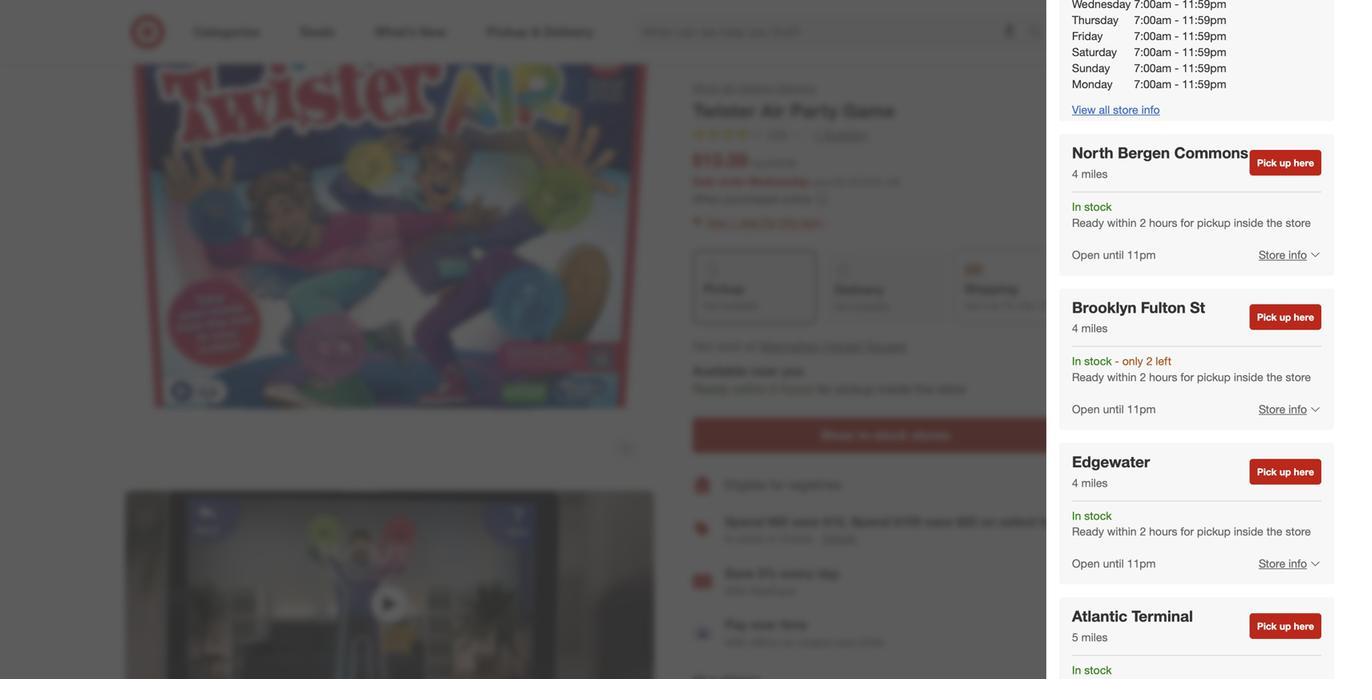Task type: locate. For each thing, give the bounding box(es) containing it.
1 horizontal spatial all
[[1099, 103, 1110, 117]]

1 miles from the top
[[1081, 167, 1108, 181]]

1 in from the top
[[1072, 199, 1081, 214]]

4 down edgewater at bottom
[[1072, 476, 1078, 490]]

1 vertical spatial store info button
[[1248, 392, 1321, 427]]

1 vertical spatial on
[[783, 635, 796, 649]]

2 vertical spatial store info button
[[1248, 546, 1321, 581]]

spend right $10,
[[851, 514, 890, 530]]

over up affirm
[[751, 617, 777, 633]]

2 vertical spatial open
[[1072, 557, 1100, 571]]

0 vertical spatial until
[[1103, 248, 1124, 262]]

2 miles from the top
[[1081, 321, 1108, 335]]

time
[[781, 617, 807, 633]]

-
[[1175, 13, 1179, 27], [1175, 29, 1179, 43], [1175, 45, 1179, 59], [1175, 61, 1179, 75], [1175, 77, 1179, 91], [1115, 354, 1119, 368]]

2 up from the top
[[1279, 311, 1291, 323]]

not down delivery
[[834, 300, 850, 312]]

3 7:00am from the top
[[1134, 45, 1171, 59]]

1 pick up here button from the top
[[1250, 150, 1321, 176]]

bergen
[[1118, 144, 1170, 162]]

3 pick up here button from the top
[[1250, 459, 1321, 485]]

in for edgewater
[[1072, 509, 1081, 523]]

in stock ready within 2 hours for pickup inside the store for north bergen commons
[[1072, 199, 1311, 230]]

3 up from the top
[[1279, 466, 1291, 478]]

pick for edgewater
[[1257, 466, 1277, 478]]

0 vertical spatial open until 11pm
[[1072, 248, 1156, 262]]

2 for brooklyn
[[1146, 354, 1152, 368]]

all right shop
[[722, 81, 733, 95]]

1 with from the top
[[725, 584, 747, 598]]

all inside dialog
[[1099, 103, 1110, 117]]

$13.59
[[693, 149, 748, 171]]

eligible for registries
[[725, 477, 841, 493]]

open until 11pm down only
[[1072, 402, 1156, 416]]

up for edgewater
[[1279, 466, 1291, 478]]

miles down edgewater at bottom
[[1081, 476, 1108, 490]]

- for thursday
[[1175, 13, 1179, 27]]

$100 right orders
[[859, 635, 883, 649]]

store inside in stock - only 2 left ready within 2 hours for pickup inside the store
[[1286, 370, 1311, 384]]

here for brooklyn fulton st
[[1294, 311, 1314, 323]]

not inside delivery not available
[[834, 300, 850, 312]]

11pm down only
[[1127, 402, 1156, 416]]

hours inside "available near you ready within 2 hours for pickup inside the store"
[[781, 381, 813, 397]]

1 down party
[[813, 128, 820, 142]]

on down time
[[783, 635, 796, 649]]

pick up here button for north bergen commons
[[1250, 150, 1321, 176]]

all for view all store info
[[1099, 103, 1110, 117]]

not down pickup
[[703, 299, 719, 311]]

1 here from the top
[[1294, 157, 1314, 169]]

0 horizontal spatial over
[[751, 617, 777, 633]]

0 horizontal spatial on
[[783, 635, 796, 649]]

2 for edgewater
[[1140, 525, 1146, 539]]

4 inside north bergen commons 4 miles
[[1072, 167, 1078, 181]]

1 vertical spatial with
[[725, 635, 747, 649]]

in inside in stock - only 2 left ready within 2 hours for pickup inside the store
[[1072, 354, 1081, 368]]

2 down north bergen commons 4 miles
[[1140, 216, 1146, 230]]

in stock - only 2 left ready within 2 hours for pickup inside the store
[[1072, 354, 1311, 384]]

in down north
[[1072, 199, 1081, 214]]

commons
[[1174, 144, 1248, 162]]

stock left only
[[1084, 354, 1112, 368]]

shop
[[693, 81, 719, 95]]

1 spend from the left
[[725, 514, 764, 530]]

hours inside in stock - only 2 left ready within 2 hours for pickup inside the store
[[1149, 370, 1177, 384]]

fri,
[[1003, 299, 1016, 311]]

2 4 from the top
[[1072, 321, 1078, 335]]

search button
[[1021, 14, 1059, 53]]

pick up here button
[[1250, 150, 1321, 176], [1250, 304, 1321, 330], [1250, 459, 1321, 485], [1250, 613, 1321, 639]]

store info button
[[1248, 237, 1321, 272], [1248, 392, 1321, 427], [1248, 546, 1321, 581]]

1 open until 11pm from the top
[[1072, 248, 1156, 262]]

7:00am for friday
[[1134, 29, 1171, 43]]

4
[[1072, 167, 1078, 181], [1072, 321, 1078, 335], [1072, 476, 1078, 490]]

0 vertical spatial 11pm
[[1127, 248, 1156, 262]]

0 vertical spatial with
[[725, 584, 747, 598]]

in
[[1072, 199, 1081, 214], [1072, 354, 1081, 368], [1072, 509, 1081, 523], [1072, 663, 1081, 677]]

4 inside brooklyn fulton st 4 miles
[[1072, 321, 1078, 335]]

store info for brooklyn fulton st
[[1259, 402, 1307, 416]]

on inside spend $50 save $10, spend $100 save $25 on select toys in-store or online ∙ details
[[981, 514, 996, 530]]

pick up here for edgewater
[[1257, 466, 1314, 478]]

2 11:59pm from the top
[[1182, 29, 1226, 43]]

off
[[886, 176, 897, 188]]

3 in from the top
[[1072, 509, 1081, 523]]

all inside shop all hasbro gaming twister air party game
[[722, 81, 733, 95]]

open until 11pm up atlantic
[[1072, 557, 1156, 571]]

near
[[751, 363, 778, 379]]

in-
[[858, 427, 874, 443]]

over right orders
[[834, 635, 856, 649]]

miles inside north bergen commons 4 miles
[[1081, 167, 1108, 181]]

available
[[721, 299, 759, 311], [853, 300, 890, 312]]

1 11pm from the top
[[1127, 248, 1156, 262]]

3 pick up here from the top
[[1257, 466, 1314, 478]]

0 vertical spatial on
[[981, 514, 996, 530]]

pickup not available
[[703, 281, 759, 311]]

pay over time with affirm on orders over $100
[[725, 617, 883, 649]]

available down pickup
[[721, 299, 759, 311]]

stock inside in stock - only 2 left ready within 2 hours for pickup inside the store
[[1084, 354, 1112, 368]]

pick
[[1257, 157, 1277, 169], [1257, 311, 1277, 323], [1257, 466, 1277, 478], [1257, 620, 1277, 632]]

1 vertical spatial $100
[[859, 635, 883, 649]]

pick up here button for brooklyn fulton st
[[1250, 304, 1321, 330]]

11:59pm for sunday
[[1182, 61, 1226, 75]]

0 vertical spatial store info button
[[1248, 237, 1321, 272]]

within down only
[[1107, 370, 1137, 384]]

3 miles from the top
[[1081, 476, 1108, 490]]

1 vertical spatial store
[[1259, 402, 1285, 416]]

every
[[781, 566, 814, 581]]

miles down brooklyn
[[1081, 321, 1108, 335]]

2 7:00am from the top
[[1134, 29, 1171, 43]]

11:59pm for friday
[[1182, 29, 1226, 43]]

1 horizontal spatial spend
[[851, 514, 890, 530]]

all right the view
[[1099, 103, 1110, 117]]

party
[[790, 99, 838, 122]]

7:00am
[[1134, 13, 1171, 27], [1134, 29, 1171, 43], [1134, 45, 1171, 59], [1134, 61, 1171, 75], [1134, 77, 1171, 91]]

1 horizontal spatial $100
[[894, 514, 921, 530]]

save
[[812, 176, 832, 188], [792, 514, 820, 530], [925, 514, 953, 530]]

$100 left $25
[[894, 514, 921, 530]]

stock right toys
[[1084, 509, 1112, 523]]

1 question link
[[806, 126, 868, 144]]

within inside in stock - only 2 left ready within 2 hours for pickup inside the store
[[1107, 370, 1137, 384]]

3 store info from the top
[[1259, 557, 1307, 571]]

0 vertical spatial store info
[[1259, 248, 1307, 262]]

2 inside "available near you ready within 2 hours for pickup inside the store"
[[770, 381, 777, 397]]

hours down left on the right bottom of page
[[1149, 370, 1177, 384]]

2 vertical spatial open until 11pm
[[1072, 557, 1156, 571]]

until
[[1103, 248, 1124, 262], [1103, 402, 1124, 416], [1103, 557, 1124, 571]]

1 11:59pm from the top
[[1182, 13, 1226, 27]]

2 in from the top
[[1072, 354, 1081, 368]]

$
[[835, 176, 840, 188]]

brooklyn fulton st 4 miles
[[1072, 298, 1205, 335]]

1 in stock ready within 2 hours for pickup inside the store from the top
[[1072, 199, 1311, 230]]

up for north bergen commons
[[1279, 157, 1291, 169]]

gaming
[[776, 81, 816, 95]]

1 store info button from the top
[[1248, 237, 1321, 272]]

2 vertical spatial 11pm
[[1127, 557, 1156, 571]]

save 5% every day with redcard
[[725, 566, 839, 598]]

0 vertical spatial over
[[751, 617, 777, 633]]

inside
[[1234, 216, 1263, 230], [1234, 370, 1263, 384], [878, 381, 911, 397], [1234, 525, 1263, 539]]

$10,
[[823, 514, 847, 530]]

until for bergen
[[1103, 248, 1124, 262]]

on right $25
[[981, 514, 996, 530]]

1 vertical spatial open until 11pm
[[1072, 402, 1156, 416]]

the
[[1267, 216, 1282, 230], [1267, 370, 1282, 384], [915, 381, 933, 397], [1267, 525, 1282, 539]]

7:00am for monday
[[1134, 77, 1171, 91]]

store info button for north bergen commons
[[1248, 237, 1321, 272]]

save left $25
[[925, 514, 953, 530]]

2 left left on the right bottom of page
[[1146, 354, 1152, 368]]

3 7:00am - 11:59pm from the top
[[1134, 45, 1226, 59]]

4 7:00am from the top
[[1134, 61, 1171, 75]]

toys
[[1040, 514, 1065, 530]]

pickup
[[1197, 216, 1231, 230], [1197, 370, 1231, 384], [836, 381, 874, 397], [1197, 525, 1231, 539]]

2 down near
[[770, 381, 777, 397]]

for
[[764, 215, 777, 229], [1180, 216, 1194, 230], [1180, 370, 1194, 384], [817, 381, 832, 397], [770, 477, 785, 493], [1180, 525, 1194, 539]]

store for brooklyn fulton st
[[1259, 402, 1285, 416]]

spend $50 save $10, spend $100 save $25 on select toys in-store or online ∙ details
[[725, 514, 1065, 546]]

11pm
[[1127, 248, 1156, 262], [1127, 402, 1156, 416], [1127, 557, 1156, 571]]

3 open until 11pm from the top
[[1072, 557, 1156, 571]]

2 open until 11pm from the top
[[1072, 402, 1156, 416]]

pick up here
[[1257, 157, 1314, 169], [1257, 311, 1314, 323], [1257, 466, 1314, 478], [1257, 620, 1314, 632]]

not
[[703, 299, 719, 311], [834, 300, 850, 312], [693, 338, 713, 354]]

0 horizontal spatial $100
[[859, 635, 883, 649]]

open for edgewater
[[1072, 557, 1100, 571]]

open for north
[[1072, 248, 1100, 262]]

1 pick up here from the top
[[1257, 157, 1314, 169]]

2 vertical spatial 4
[[1072, 476, 1078, 490]]

save
[[725, 566, 754, 581]]

1 vertical spatial store info
[[1259, 402, 1307, 416]]

miles right "5"
[[1081, 630, 1108, 644]]

in stock
[[1072, 663, 1112, 677]]

ends
[[719, 174, 745, 188]]

2 vertical spatial until
[[1103, 557, 1124, 571]]

0 horizontal spatial available
[[721, 299, 759, 311]]

3 11:59pm from the top
[[1182, 45, 1226, 59]]

∙
[[815, 532, 819, 546]]

miles inside brooklyn fulton st 4 miles
[[1081, 321, 1108, 335]]

1 vertical spatial in stock ready within 2 hours for pickup inside the store
[[1072, 509, 1311, 539]]

hours down you
[[781, 381, 813, 397]]

$50
[[768, 514, 788, 530]]

3 11pm from the top
[[1127, 557, 1156, 571]]

2 11pm from the top
[[1127, 402, 1156, 416]]

1 store info from the top
[[1259, 248, 1307, 262]]

1 up from the top
[[1279, 157, 1291, 169]]

3 here from the top
[[1294, 466, 1314, 478]]

7:00am - 11:59pm for friday
[[1134, 29, 1226, 43]]

0 vertical spatial 4
[[1072, 167, 1078, 181]]

11pm for north
[[1127, 248, 1156, 262]]

3 until from the top
[[1103, 557, 1124, 571]]

4 pick up here from the top
[[1257, 620, 1314, 632]]

4 pick up here button from the top
[[1250, 613, 1321, 639]]

ready right toys
[[1072, 525, 1104, 539]]

stock down north
[[1084, 199, 1112, 214]]

save inside $13.59 reg $16.99 sale ends wednesday save $ 3.40 ( 20 % off )
[[812, 176, 832, 188]]

until up brooklyn
[[1103, 248, 1124, 262]]

in right toys
[[1072, 509, 1081, 523]]

game
[[843, 99, 895, 122]]

0 vertical spatial store
[[1259, 248, 1285, 262]]

0 vertical spatial $100
[[894, 514, 921, 530]]

spend
[[725, 514, 764, 530], [851, 514, 890, 530]]

miles down north
[[1081, 167, 1108, 181]]

pick up here for brooklyn fulton st
[[1257, 311, 1314, 323]]

4 pick from the top
[[1257, 620, 1277, 632]]

4 miles from the top
[[1081, 630, 1108, 644]]

1 vertical spatial 11pm
[[1127, 402, 1156, 416]]

0 vertical spatial in stock ready within 2 hours for pickup inside the store
[[1072, 199, 1311, 230]]

1 until from the top
[[1103, 248, 1124, 262]]

1 horizontal spatial 1
[[813, 128, 820, 142]]

affirm
[[750, 635, 780, 649]]

4 down brooklyn
[[1072, 321, 1078, 335]]

1 store from the top
[[1259, 248, 1285, 262]]

sunday
[[1072, 61, 1110, 75]]

save left the $
[[812, 176, 832, 188]]

up for atlantic terminal
[[1279, 620, 1291, 632]]

spend up in-
[[725, 514, 764, 530]]

2 until from the top
[[1103, 402, 1124, 416]]

with down 'save'
[[725, 584, 747, 598]]

1 vertical spatial open
[[1072, 402, 1100, 416]]

5 7:00am - 11:59pm from the top
[[1134, 77, 1226, 91]]

open
[[1072, 248, 1100, 262], [1072, 402, 1100, 416], [1072, 557, 1100, 571]]

$25
[[956, 514, 977, 530]]

store
[[1113, 103, 1138, 117], [1286, 216, 1311, 230], [1286, 370, 1311, 384], [937, 381, 966, 397], [1286, 525, 1311, 539], [738, 532, 764, 546]]

open up edgewater at bottom
[[1072, 402, 1100, 416]]

1 open from the top
[[1072, 248, 1100, 262]]

11pm for brooklyn
[[1127, 402, 1156, 416]]

2 store info button from the top
[[1248, 392, 1321, 427]]

1 vertical spatial 4
[[1072, 321, 1078, 335]]

stock for edgewater
[[1084, 509, 1112, 523]]

the inside "available near you ready within 2 hours for pickup inside the store"
[[915, 381, 933, 397]]

4 down north
[[1072, 167, 1078, 181]]

pick for brooklyn fulton st
[[1257, 311, 1277, 323]]

2 vertical spatial store
[[1259, 557, 1285, 571]]

dialog
[[1046, 0, 1347, 679]]

5%
[[758, 566, 777, 581]]

11pm for edgewater
[[1127, 557, 1156, 571]]

3 pick from the top
[[1257, 466, 1277, 478]]

eligible
[[725, 477, 766, 493]]

1 7:00am from the top
[[1134, 13, 1171, 27]]

4 for north bergen commons
[[1072, 167, 1078, 181]]

1 pick from the top
[[1257, 157, 1277, 169]]

on
[[981, 514, 996, 530], [783, 635, 796, 649]]

not inside the pickup not available
[[703, 299, 719, 311]]

1 right see
[[730, 215, 736, 229]]

2 with from the top
[[725, 635, 747, 649]]

0 horizontal spatial all
[[722, 81, 733, 95]]

1 horizontal spatial available
[[853, 300, 890, 312]]

within down near
[[733, 381, 767, 397]]

info
[[1141, 103, 1160, 117], [1289, 248, 1307, 262], [1289, 402, 1307, 416], [1289, 557, 1307, 571]]

5 7:00am from the top
[[1134, 77, 1171, 91]]

pick up here button for edgewater
[[1250, 459, 1321, 485]]

0 vertical spatial open
[[1072, 248, 1100, 262]]

2 vertical spatial store info
[[1259, 557, 1307, 571]]

purchased
[[725, 192, 778, 206]]

3 open from the top
[[1072, 557, 1100, 571]]

7:00am - 11:59pm for thursday
[[1134, 13, 1226, 27]]

2 in stock ready within 2 hours for pickup inside the store from the top
[[1072, 509, 1311, 539]]

dec
[[1019, 299, 1036, 311]]

2 pick from the top
[[1257, 311, 1277, 323]]

11:59pm for saturday
[[1182, 45, 1226, 59]]

in down "5"
[[1072, 663, 1081, 677]]

day
[[818, 566, 839, 581]]

1 7:00am - 11:59pm from the top
[[1134, 13, 1226, 27]]

until up atlantic
[[1103, 557, 1124, 571]]

inside inside "available near you ready within 2 hours for pickup inside the store"
[[878, 381, 911, 397]]

2 store from the top
[[1259, 402, 1285, 416]]

stock down atlantic
[[1084, 663, 1112, 677]]

available inside delivery not available
[[853, 300, 890, 312]]

in left only
[[1072, 354, 1081, 368]]

0 vertical spatial all
[[722, 81, 733, 95]]

5 11:59pm from the top
[[1182, 77, 1226, 91]]

ready down available
[[693, 381, 729, 397]]

2 open from the top
[[1072, 402, 1100, 416]]

7:00am - 11:59pm for saturday
[[1134, 45, 1226, 59]]

2 pick up here from the top
[[1257, 311, 1314, 323]]

pick for atlantic terminal
[[1257, 620, 1277, 632]]

0 horizontal spatial spend
[[725, 514, 764, 530]]

3 4 from the top
[[1072, 476, 1078, 490]]

with inside save 5% every day with redcard
[[725, 584, 747, 598]]

wednesday
[[748, 174, 809, 188]]

2
[[1140, 216, 1146, 230], [1146, 354, 1152, 368], [1140, 370, 1146, 384], [770, 381, 777, 397], [1140, 525, 1146, 539]]

4 11:59pm from the top
[[1182, 61, 1226, 75]]

get
[[964, 299, 980, 311]]

$100
[[894, 514, 921, 530], [859, 635, 883, 649]]

4 7:00am - 11:59pm from the top
[[1134, 61, 1226, 75]]

$16.99
[[767, 157, 796, 169]]

11pm up 'fulton'
[[1127, 248, 1156, 262]]

open up atlantic
[[1072, 557, 1100, 571]]

ready down brooklyn
[[1072, 370, 1104, 384]]

inside inside in stock - only 2 left ready within 2 hours for pickup inside the store
[[1234, 370, 1263, 384]]

within inside "available near you ready within 2 hours for pickup inside the store"
[[733, 381, 767, 397]]

open until 11pm up brooklyn
[[1072, 248, 1156, 262]]

4 here from the top
[[1294, 620, 1314, 632]]

with down pay
[[725, 635, 747, 649]]

2 pick up here button from the top
[[1250, 304, 1321, 330]]

manhattan herald square button
[[759, 337, 907, 355]]

1 vertical spatial over
[[834, 635, 856, 649]]

11pm up terminal
[[1127, 557, 1156, 571]]

1 horizontal spatial on
[[981, 514, 996, 530]]

2 store info from the top
[[1259, 402, 1307, 416]]

available down delivery
[[853, 300, 890, 312]]

available inside the pickup not available
[[721, 299, 759, 311]]

276
[[768, 128, 787, 142]]

1 vertical spatial all
[[1099, 103, 1110, 117]]

2 7:00am - 11:59pm from the top
[[1134, 29, 1226, 43]]

7:00am - 11:59pm
[[1134, 13, 1226, 27], [1134, 29, 1226, 43], [1134, 45, 1226, 59], [1134, 61, 1226, 75], [1134, 77, 1226, 91]]

stock left "stores"
[[874, 427, 908, 443]]

in stock ready within 2 hours for pickup inside the store for edgewater
[[1072, 509, 1311, 539]]

stock
[[1084, 199, 1112, 214], [1084, 354, 1112, 368], [874, 427, 908, 443], [1084, 509, 1112, 523], [1084, 663, 1112, 677]]

2 here from the top
[[1294, 311, 1314, 323]]

1 4 from the top
[[1072, 167, 1078, 181]]

all
[[722, 81, 733, 95], [1099, 103, 1110, 117]]

3 store info button from the top
[[1248, 546, 1321, 581]]

4 up from the top
[[1279, 620, 1291, 632]]

3 store from the top
[[1259, 557, 1285, 571]]

in for brooklyn
[[1072, 354, 1081, 368]]

3.40
[[840, 176, 858, 188]]

until down only
[[1103, 402, 1124, 416]]

show in-stock stores button
[[693, 418, 1078, 453]]

1 vertical spatial until
[[1103, 402, 1124, 416]]

0 horizontal spatial 1
[[730, 215, 736, 229]]

2 down only
[[1140, 370, 1146, 384]]

2 down "edgewater 4 miles"
[[1140, 525, 1146, 539]]

open up brooklyn
[[1072, 248, 1100, 262]]



Task type: vqa. For each thing, say whether or not it's contained in the screenshot.
the right spend
yes



Task type: describe. For each thing, give the bounding box(es) containing it.
view all store info
[[1072, 103, 1160, 117]]

$13.59 reg $16.99 sale ends wednesday save $ 3.40 ( 20 % off )
[[693, 149, 900, 188]]

herald
[[824, 338, 862, 354]]

2 spend from the left
[[851, 514, 890, 530]]

store inside "available near you ready within 2 hours for pickup inside the store"
[[937, 381, 966, 397]]

- inside in stock - only 2 left ready within 2 hours for pickup inside the store
[[1115, 354, 1119, 368]]

1 question
[[813, 128, 868, 142]]

0 vertical spatial 1
[[813, 128, 820, 142]]

item
[[801, 215, 823, 229]]

pickup inside in stock - only 2 left ready within 2 hours for pickup inside the store
[[1197, 370, 1231, 384]]

pick up here button for atlantic terminal
[[1250, 613, 1321, 639]]

all for shop all hasbro gaming twister air party game
[[722, 81, 733, 95]]

miles inside atlantic terminal 5 miles
[[1081, 630, 1108, 644]]

not for delivery
[[834, 300, 850, 312]]

friday
[[1072, 29, 1103, 43]]

the inside in stock - only 2 left ready within 2 hours for pickup inside the store
[[1267, 370, 1282, 384]]

this
[[780, 215, 798, 229]]

in-
[[725, 532, 738, 546]]

deal
[[739, 215, 761, 229]]

1 horizontal spatial over
[[834, 635, 856, 649]]

here for edgewater
[[1294, 466, 1314, 478]]

4 for brooklyn fulton st
[[1072, 321, 1078, 335]]

- for saturday
[[1175, 45, 1179, 59]]

stock for brooklyn
[[1084, 354, 1112, 368]]

spend $50 save $10, spend $100 save $25 on select toys link
[[725, 514, 1065, 530]]

dialog containing north bergen commons
[[1046, 0, 1347, 679]]

edgewater 4 miles
[[1072, 453, 1150, 490]]

store for edgewater
[[1259, 557, 1285, 571]]

- for monday
[[1175, 77, 1179, 91]]

sale
[[693, 174, 716, 188]]

view all store info link
[[1072, 103, 1160, 117]]

twister air party game, 2 of 17, play video image
[[125, 491, 654, 679]]

left
[[1156, 354, 1171, 368]]

info for edgewater
[[1289, 557, 1307, 571]]

hasbro
[[737, 81, 773, 95]]

miles inside "edgewater 4 miles"
[[1081, 476, 1108, 490]]

%
[[874, 176, 883, 188]]

in for north
[[1072, 199, 1081, 214]]

20
[[864, 176, 874, 188]]

store info button for brooklyn fulton st
[[1248, 392, 1321, 427]]

(
[[861, 176, 864, 188]]

pick for north bergen commons
[[1257, 157, 1277, 169]]

view
[[1072, 103, 1096, 117]]

on inside pay over time with affirm on orders over $100
[[783, 635, 796, 649]]

info for brooklyn fulton st
[[1289, 402, 1307, 416]]

here for north bergen commons
[[1294, 157, 1314, 169]]

st
[[1190, 298, 1205, 317]]

edgewater
[[1072, 453, 1150, 471]]

- for sunday
[[1175, 61, 1179, 75]]

pick up here for north bergen commons
[[1257, 157, 1314, 169]]

ready down north
[[1072, 216, 1104, 230]]

stock for north
[[1084, 199, 1112, 214]]

saturday
[[1072, 45, 1117, 59]]

square
[[865, 338, 907, 354]]

ready inside in stock - only 2 left ready within 2 hours for pickup inside the store
[[1072, 370, 1104, 384]]

available for delivery
[[853, 300, 890, 312]]

or
[[767, 532, 777, 546]]

7:00am - 11:59pm for monday
[[1134, 77, 1226, 91]]

pickup inside "available near you ready within 2 hours for pickup inside the store"
[[836, 381, 874, 397]]

11:59pm for thursday
[[1182, 13, 1226, 27]]

up for brooklyn fulton st
[[1279, 311, 1291, 323]]

see 1 deal for this item
[[707, 215, 823, 229]]

only
[[1122, 354, 1143, 368]]

delivery
[[834, 282, 884, 297]]

sold
[[717, 338, 741, 354]]

see 1 deal for this item link
[[693, 211, 1222, 234]]

7:00am - 11:59pm for sunday
[[1134, 61, 1226, 75]]

orders
[[799, 635, 831, 649]]

hours down north bergen commons 4 miles
[[1149, 216, 1177, 230]]

available
[[693, 363, 747, 379]]

stores
[[912, 427, 950, 443]]

available for pickup
[[721, 299, 759, 311]]

redcard
[[750, 584, 795, 598]]

air
[[761, 99, 785, 122]]

ready inside "available near you ready within 2 hours for pickup inside the store"
[[693, 381, 729, 397]]

2 for north
[[1140, 216, 1146, 230]]

show in-stock stores
[[821, 427, 950, 443]]

shipping get it by fri, dec 15
[[964, 281, 1049, 311]]

details
[[822, 532, 857, 546]]

open for brooklyn
[[1072, 402, 1100, 416]]

4 inside "edgewater 4 miles"
[[1072, 476, 1078, 490]]

pickup
[[703, 281, 745, 296]]

store inside spend $50 save $10, spend $100 save $25 on select toys in-store or online ∙ details
[[738, 532, 764, 546]]

fulton
[[1141, 298, 1186, 317]]

shop all hasbro gaming twister air party game
[[693, 81, 895, 122]]

$100 inside spend $50 save $10, spend $100 save $25 on select toys in-store or online ∙ details
[[894, 514, 921, 530]]

4 in from the top
[[1072, 663, 1081, 677]]

stock inside button
[[874, 427, 908, 443]]

save up online
[[792, 514, 820, 530]]

15
[[1039, 299, 1049, 311]]

7:00am for sunday
[[1134, 61, 1171, 75]]

pick up here for atlantic terminal
[[1257, 620, 1314, 632]]

reg
[[751, 157, 765, 169]]

thursday
[[1072, 13, 1118, 27]]

11:59pm for monday
[[1182, 77, 1226, 91]]

store for north bergen commons
[[1259, 248, 1285, 262]]

north
[[1072, 144, 1113, 162]]

when
[[693, 192, 722, 206]]

details button
[[822, 530, 857, 548]]

delivery not available
[[834, 282, 890, 312]]

within down "edgewater 4 miles"
[[1107, 525, 1137, 539]]

for inside in stock - only 2 left ready within 2 hours for pickup inside the store
[[1180, 370, 1194, 384]]

276 link
[[693, 126, 803, 145]]

when purchased online
[[693, 192, 812, 206]]

pay
[[725, 617, 747, 633]]

manhattan
[[759, 338, 821, 354]]

atlantic terminal 5 miles
[[1072, 607, 1193, 644]]

by
[[990, 299, 1000, 311]]

open until 11pm for 4
[[1072, 557, 1156, 571]]

north bergen commons 4 miles
[[1072, 144, 1248, 181]]

not left sold
[[693, 338, 713, 354]]

terminal
[[1132, 607, 1193, 626]]

select
[[999, 514, 1036, 530]]

open until 11pm for fulton
[[1072, 402, 1156, 416]]

- for friday
[[1175, 29, 1179, 43]]

twister air party game, 1 of 17 image
[[125, 0, 654, 478]]

for inside "available near you ready within 2 hours for pickup inside the store"
[[817, 381, 832, 397]]

available near you ready within 2 hours for pickup inside the store
[[693, 363, 966, 397]]

store info for edgewater
[[1259, 557, 1307, 571]]

here for atlantic terminal
[[1294, 620, 1314, 632]]

save for spend
[[925, 514, 953, 530]]

open until 11pm for bergen
[[1072, 248, 1156, 262]]

atlantic
[[1072, 607, 1127, 626]]

until for fulton
[[1103, 402, 1124, 416]]

twister
[[693, 99, 756, 122]]

What can we help you find? suggestions appear below search field
[[633, 14, 1032, 50]]

store info button for edgewater
[[1248, 546, 1321, 581]]

$100 inside pay over time with affirm on orders over $100
[[859, 635, 883, 649]]

info for north bergen commons
[[1289, 248, 1307, 262]]

7:00am for saturday
[[1134, 45, 1171, 59]]

until for 4
[[1103, 557, 1124, 571]]

it
[[982, 299, 987, 311]]

with inside pay over time with affirm on orders over $100
[[725, 635, 747, 649]]

not sold at manhattan herald square
[[693, 338, 907, 354]]

brooklyn
[[1072, 298, 1137, 317]]

question
[[823, 128, 868, 142]]

within down north bergen commons 4 miles
[[1107, 216, 1137, 230]]

7:00am for thursday
[[1134, 13, 1171, 27]]

monday
[[1072, 77, 1113, 91]]

store info for north bergen commons
[[1259, 248, 1307, 262]]

save for $13.59
[[812, 176, 832, 188]]

not for pickup
[[703, 299, 719, 311]]

3
[[1208, 16, 1212, 26]]

1 vertical spatial 1
[[730, 215, 736, 229]]

online
[[780, 532, 812, 546]]

search
[[1021, 26, 1059, 41]]

hours down "edgewater 4 miles"
[[1149, 525, 1177, 539]]

5
[[1072, 630, 1078, 644]]

see
[[707, 215, 727, 229]]



